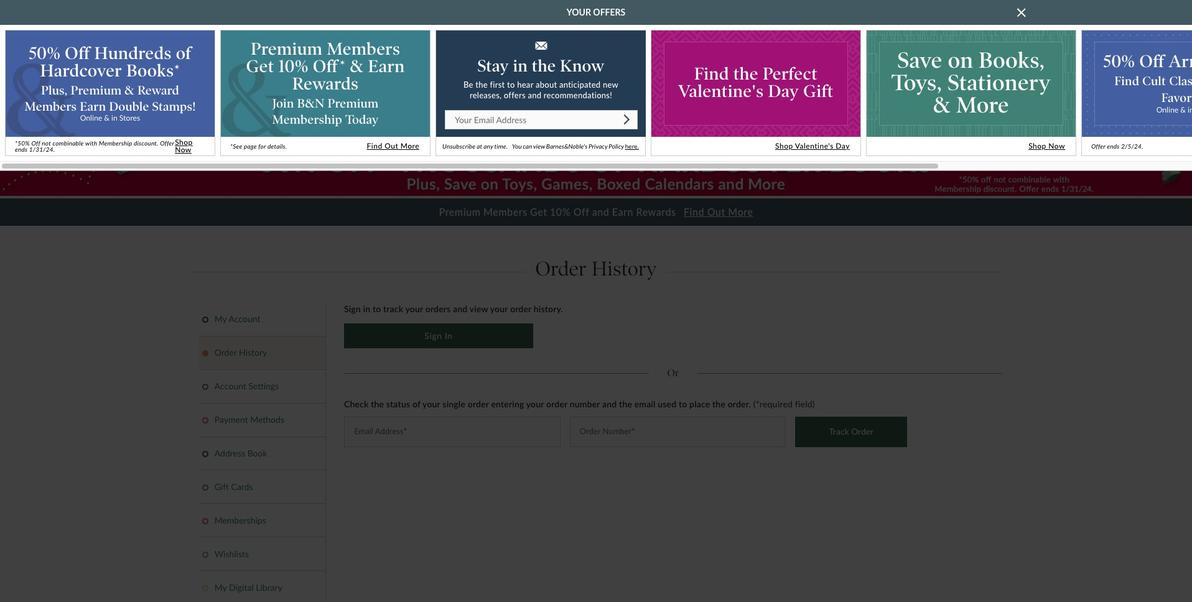 Task type: locate. For each thing, give the bounding box(es) containing it.
to right used
[[679, 399, 688, 410]]

50% left arr
[[1104, 51, 1136, 72]]

gift cards link
[[202, 482, 321, 492]]

day
[[769, 81, 799, 101], [836, 141, 851, 151]]

off for hundreds
[[65, 43, 90, 64]]

0 horizontal spatial rewards
[[292, 73, 359, 94]]

1 horizontal spatial valentine's
[[796, 141, 834, 151]]

10% for off
[[550, 206, 571, 218]]

0 horizontal spatial get
[[246, 56, 274, 76]]

circle image inside address book link
[[202, 451, 209, 457]]

track
[[384, 304, 404, 314]]

0 horizontal spatial 50%
[[29, 43, 60, 64]]

2 horizontal spatial members
[[484, 206, 528, 218]]

get inside order history main content
[[531, 206, 548, 218]]

& inside 'save on books, toys, stationery & more'
[[934, 91, 951, 119]]

0 vertical spatial to
[[507, 80, 515, 90]]

in down clas
[[1189, 105, 1193, 115]]

1 vertical spatial 10%
[[550, 206, 571, 218]]

premium inside 50% off hundreds of hardcover books* plus, premium & reward members earn double stamps! online & in stores
[[71, 83, 122, 98]]

account
[[229, 314, 261, 324], [215, 381, 246, 392]]

off down 50% off thousans of hardcover books, plus, save on toys, games, boxed calendars and more image
[[574, 206, 590, 218]]

2 horizontal spatial shop
[[1029, 141, 1047, 151]]

order
[[511, 304, 532, 314], [468, 399, 489, 410], [547, 399, 568, 410]]

valentine's inside find the perfect valentine's day gift
[[679, 81, 764, 101]]

1 vertical spatial earn
[[80, 99, 106, 114]]

circle image inside wishlists link
[[202, 552, 209, 558]]

1 horizontal spatial more
[[729, 206, 754, 218]]

order up history.
[[536, 257, 587, 282]]

2 horizontal spatial to
[[679, 399, 688, 410]]

order history link
[[202, 347, 321, 358]]

off inside 50% off arr find cult clas online & in
[[1140, 51, 1165, 72]]

valentine's up kids button
[[679, 81, 764, 101]]

earn inside 50% off hundreds of hardcover books* plus, premium & reward members earn double stamps! online & in stores
[[80, 99, 106, 114]]

hear
[[518, 80, 534, 90]]

0 horizontal spatial order history
[[215, 347, 267, 358]]

off inside *50% off not combinable with membership discount. offer ends 1/31/24. shop now
[[31, 139, 40, 147]]

circle image left digital
[[202, 586, 209, 592]]

0 vertical spatial account
[[229, 314, 261, 324]]

your left 'single'
[[423, 399, 441, 410]]

50% up plus,
[[29, 43, 60, 64]]

memberships
[[215, 515, 266, 526]]

earn left 'double' in the top of the page
[[80, 99, 106, 114]]

2 horizontal spatial *
[[756, 399, 760, 410]]

offer inside *50% off not combinable with membership discount. offer ends 1/31/24. shop now
[[160, 139, 174, 147]]

know
[[560, 56, 605, 76]]

1 horizontal spatial stationery
[[948, 69, 1052, 96]]

with
[[85, 139, 97, 147]]

sign left in
[[425, 331, 442, 341]]

0 vertical spatial more
[[957, 91, 1010, 119]]

2 vertical spatial to
[[679, 399, 688, 410]]

circle image inside order history link
[[202, 350, 209, 357]]

0 horizontal spatial more
[[401, 141, 420, 151]]

2 circle image from the top
[[202, 418, 209, 424]]

50% inside 50% off hundreds of hardcover books* plus, premium & reward members earn double stamps! online & in stores
[[29, 43, 60, 64]]

order history down my account
[[215, 347, 267, 358]]

0 horizontal spatial order
[[215, 347, 237, 358]]

1 vertical spatial my
[[215, 583, 227, 593]]

circle image left my account
[[202, 317, 209, 323]]

rewards inside order history main content
[[637, 206, 677, 218]]

anticipated
[[560, 80, 601, 90]]

discount.
[[134, 139, 159, 147]]

0 vertical spatial day
[[769, 81, 799, 101]]

0 horizontal spatial day
[[769, 81, 799, 101]]

1 vertical spatial rewards
[[637, 206, 677, 218]]

hundreds
[[94, 43, 172, 64]]

my
[[215, 314, 227, 324], [215, 583, 227, 593]]

history.
[[534, 304, 563, 314]]

my up order history link
[[215, 314, 227, 324]]

1 vertical spatial of
[[413, 399, 421, 410]]

0 vertical spatial membership
[[352, 43, 402, 53]]

circle image left account settings
[[202, 384, 209, 390]]

of
[[176, 43, 192, 64], [413, 399, 421, 410]]

and inside the stay in the know be the first to hear about anticipated new releases, offers and recommendations!
[[528, 90, 542, 100]]

find inside find the perfect valentine's day gift
[[695, 63, 730, 84]]

0 vertical spatial my
[[215, 314, 227, 324]]

off for not
[[31, 139, 40, 147]]

0 vertical spatial earn
[[368, 56, 405, 76]]

order history down premium members get 10% off and earn rewards find out more
[[536, 257, 657, 282]]

to inside the stay in the know be the first to hear about anticipated new releases, offers and recommendations!
[[507, 80, 515, 90]]

your right view
[[490, 304, 508, 314]]

offer right discount.
[[160, 139, 174, 147]]

members for off*
[[327, 38, 400, 59]]

of right status
[[413, 399, 421, 410]]

0 vertical spatial stationery
[[948, 69, 1052, 96]]

account settings
[[215, 381, 279, 392]]

stationery up movies
[[948, 69, 1052, 96]]

wishlist link
[[975, 42, 1026, 54]]

bestsellers
[[504, 43, 553, 53]]

order right 'single'
[[468, 399, 489, 410]]

0 horizontal spatial out
[[385, 141, 399, 151]]

time.
[[495, 143, 508, 150]]

get inside premium members get 10% off* & earn rewards join b&n premium membership today
[[246, 56, 274, 76]]

0 vertical spatial get
[[246, 56, 274, 76]]

membership right podcast
[[352, 43, 402, 53]]

ends
[[1108, 143, 1120, 150], [15, 146, 28, 153]]

gifts
[[878, 104, 902, 116]]

ends left 2/5/24.
[[1108, 143, 1120, 150]]

2 horizontal spatial membership
[[352, 43, 402, 53]]

0 vertical spatial out
[[385, 141, 399, 151]]

* down status
[[404, 427, 407, 437]]

10% down blog & podcast link
[[279, 56, 309, 76]]

books*
[[126, 61, 180, 81]]

circle image for my digital library
[[202, 586, 209, 592]]

my for my account
[[215, 314, 227, 324]]

1 horizontal spatial offer
[[1092, 143, 1106, 150]]

3 circle image from the top
[[202, 485, 209, 491]]

4 circle image from the top
[[202, 552, 209, 558]]

1 horizontal spatial shop
[[776, 141, 794, 151]]

shop
[[175, 138, 193, 147], [776, 141, 794, 151], [1029, 141, 1047, 151]]

1 horizontal spatial 50%
[[1104, 51, 1136, 72]]

0 vertical spatial gift
[[804, 81, 834, 101]]

0 horizontal spatial members
[[25, 99, 77, 114]]

1 vertical spatial gift
[[215, 482, 229, 492]]

1 horizontal spatial online
[[1157, 105, 1179, 115]]

1 vertical spatial membership
[[272, 112, 342, 127]]

or
[[668, 367, 679, 379]]

0 horizontal spatial sign
[[344, 304, 361, 314]]

circle image for my account
[[202, 317, 209, 323]]

gift inside find the perfect valentine's day gift
[[804, 81, 834, 101]]

10% down 50% off thousans of hardcover books, plus, save on toys, games, boxed calendars and more image
[[550, 206, 571, 218]]

stores left events
[[188, 43, 216, 53]]

2 my from the top
[[215, 583, 227, 593]]

10% inside order history main content
[[550, 206, 571, 218]]

kids button
[[635, 104, 691, 117]]

recommendations!
[[544, 90, 613, 100]]

membership
[[352, 43, 402, 53], [272, 112, 342, 127], [99, 139, 132, 147]]

blog & podcast link
[[269, 42, 338, 54]]

0 vertical spatial order
[[536, 257, 587, 282]]

shop inside *50% off not combinable with membership discount. offer ends 1/31/24. shop now
[[175, 138, 193, 147]]

the left the perfect
[[734, 63, 759, 84]]

your offers
[[567, 7, 626, 17]]

releases,
[[470, 90, 502, 100]]

gift
[[804, 81, 834, 101], [215, 482, 229, 492]]

in up *50% off not combinable with membership discount. offer ends 1/31/24. shop now
[[111, 114, 118, 123]]

membership inside premium members get 10% off* & earn rewards join b&n premium membership today
[[272, 112, 342, 127]]

*50% off not combinable with membership discount. offer ends 1/31/24. shop now
[[15, 138, 193, 154]]

book
[[248, 448, 267, 459]]

of inside 50% off hundreds of hardcover books* plus, premium & reward members earn double stamps! online & in stores
[[176, 43, 192, 64]]

offer left 2/5/24.
[[1092, 143, 1106, 150]]

*
[[756, 399, 760, 410], [404, 427, 407, 437], [632, 427, 635, 437]]

2 vertical spatial members
[[484, 206, 528, 218]]

None field
[[412, 66, 905, 90]]

online inside 50% off arr find cult clas online & in
[[1157, 105, 1179, 115]]

circle image inside my account link
[[202, 317, 209, 323]]

more inside 'save on books, toys, stationery & more'
[[957, 91, 1010, 119]]

the left status
[[371, 399, 384, 410]]

earn inside premium members get 10% off* & earn rewards join b&n premium membership today
[[368, 56, 405, 76]]

1 vertical spatial stores
[[119, 114, 140, 123]]

wishlists link
[[202, 549, 321, 560]]

50% inside 50% off arr find cult clas online & in
[[1104, 51, 1136, 72]]

3 circle image from the top
[[202, 451, 209, 457]]

4 circle image from the top
[[202, 518, 209, 525]]

*see page for details.
[[230, 143, 287, 150]]

0 vertical spatial 10%
[[279, 56, 309, 76]]

circle image for gift cards
[[202, 485, 209, 491]]

stores up discount.
[[119, 114, 140, 123]]

out
[[385, 141, 399, 151], [708, 206, 726, 218]]

arr
[[1170, 51, 1193, 72]]

0 horizontal spatial ends
[[15, 146, 28, 153]]

stationery up shop valentine's day
[[813, 104, 864, 116]]

2 vertical spatial membership
[[99, 139, 132, 147]]

1 horizontal spatial of
[[413, 399, 421, 410]]

shop for save on books, toys, stationery & more
[[1029, 141, 1047, 151]]

1 horizontal spatial rewards
[[637, 206, 677, 218]]

0 horizontal spatial stores
[[119, 114, 140, 123]]

members inside premium members get 10% off* & earn rewards join b&n premium membership today
[[327, 38, 400, 59]]

account left settings
[[215, 381, 246, 392]]

5 circle image from the top
[[202, 586, 209, 592]]

1 horizontal spatial earn
[[368, 56, 405, 76]]

stationery
[[948, 69, 1052, 96], [813, 104, 864, 116]]

the inside find the perfect valentine's day gift
[[734, 63, 759, 84]]

in inside order history main content
[[363, 304, 371, 314]]

offers
[[504, 90, 526, 100]]

your right entering
[[527, 399, 544, 410]]

circle image
[[202, 350, 209, 357], [202, 418, 209, 424], [202, 451, 209, 457], [202, 518, 209, 525]]

None submit
[[796, 417, 908, 447]]

* down email
[[632, 427, 635, 437]]

my for my digital library
[[215, 583, 227, 593]]

circle image inside my digital library link
[[202, 586, 209, 592]]

0 vertical spatial sign
[[344, 304, 361, 314]]

earn for off*
[[368, 56, 405, 76]]

sign inside button
[[425, 331, 442, 341]]

in left track
[[363, 304, 371, 314]]

memberships link
[[202, 515, 321, 526]]

members inside order history main content
[[484, 206, 528, 218]]

1 horizontal spatial history
[[592, 257, 657, 282]]

membership link
[[351, 42, 403, 54]]

1 horizontal spatial order
[[511, 304, 532, 314]]

stationery inside 'save on books, toys, stationery & more'
[[948, 69, 1052, 96]]

unsubscribe
[[443, 143, 476, 150]]

shop now
[[1029, 141, 1066, 151]]

0 horizontal spatial membership
[[99, 139, 132, 147]]

1 vertical spatial out
[[708, 206, 726, 218]]

& inside button
[[591, 104, 599, 116]]

any
[[484, 143, 494, 150]]

0 vertical spatial order history
[[536, 257, 657, 282]]

used
[[658, 399, 677, 410]]

0 horizontal spatial valentine's
[[679, 81, 764, 101]]

off left not on the top
[[31, 139, 40, 147]]

and down the "hear"
[[528, 90, 542, 100]]

circle image left wishlists
[[202, 552, 209, 558]]

check
[[344, 399, 369, 410]]

check the status of your single order entering your order number and the email used to place the order. ( * required field)
[[344, 399, 816, 410]]

1 horizontal spatial sign
[[425, 331, 442, 341]]

rewards
[[292, 73, 359, 94], [637, 206, 677, 218]]

premium members get 10% off and earn rewards find out more
[[439, 206, 754, 218]]

circle image for account settings
[[202, 384, 209, 390]]

0 horizontal spatial order
[[468, 399, 489, 410]]

to left track
[[373, 304, 381, 314]]

now inside *50% off not combinable with membership discount. offer ends 1/31/24. shop now
[[175, 145, 192, 154]]

find inside order history main content
[[684, 206, 705, 218]]

0 vertical spatial members
[[327, 38, 400, 59]]

circle image for order
[[202, 350, 209, 357]]

stationery inside button
[[813, 104, 864, 116]]

sign for sign in
[[425, 331, 442, 341]]

circle image inside gift cards link
[[202, 485, 209, 491]]

rewards for and
[[637, 206, 677, 218]]

now right discount.
[[175, 145, 192, 154]]

2 circle image from the top
[[202, 384, 209, 390]]

1 vertical spatial stationery
[[813, 104, 864, 116]]

1 horizontal spatial *
[[632, 427, 635, 437]]

1 vertical spatial order history
[[215, 347, 267, 358]]

0 horizontal spatial 10%
[[279, 56, 309, 76]]

0 horizontal spatial gift
[[215, 482, 229, 492]]

0 horizontal spatial offer
[[160, 139, 174, 147]]

status
[[387, 399, 410, 410]]

my left digital
[[215, 583, 227, 593]]

0 horizontal spatial now
[[175, 145, 192, 154]]

of for hundreds
[[176, 43, 192, 64]]

your right track
[[406, 304, 423, 314]]

account up order history link
[[229, 314, 261, 324]]

0 horizontal spatial online
[[80, 114, 102, 123]]

off up cult
[[1140, 51, 1165, 72]]

2 vertical spatial earn
[[613, 206, 634, 218]]

gift up stationery & gifts
[[804, 81, 834, 101]]

1 vertical spatial more
[[401, 141, 420, 151]]

1 circle image from the top
[[202, 350, 209, 357]]

0 horizontal spatial of
[[176, 43, 192, 64]]

teens & ya
[[560, 104, 617, 116]]

wishlists
[[215, 549, 249, 560]]

earn down 50% off thousans of hardcover books, plus, save on toys, games, boxed calendars and more image
[[613, 206, 634, 218]]

off*
[[313, 56, 346, 76]]

double
[[109, 99, 149, 114]]

more
[[957, 91, 1010, 119], [401, 141, 420, 151], [729, 206, 754, 218]]

0 vertical spatial rewards
[[292, 73, 359, 94]]

books,
[[979, 46, 1046, 74]]

off up plus,
[[65, 43, 90, 64]]

sign for sign in to track your orders and view your order history.
[[344, 304, 361, 314]]

gift left cards
[[215, 482, 229, 492]]

of inside order history main content
[[413, 399, 421, 410]]

circle image left gift cards on the left bottom
[[202, 485, 209, 491]]

circle image for wishlists
[[202, 552, 209, 558]]

in up the "hear"
[[513, 56, 528, 76]]

and
[[528, 90, 542, 100], [593, 206, 610, 218], [453, 304, 468, 314], [603, 399, 617, 410]]

ends inside *50% off not combinable with membership discount. offer ends 1/31/24. shop now
[[15, 146, 28, 153]]

1 circle image from the top
[[202, 317, 209, 323]]

0 horizontal spatial to
[[373, 304, 381, 314]]

off inside 50% off hundreds of hardcover books* plus, premium & reward members earn double stamps! online & in stores
[[65, 43, 90, 64]]

offers
[[594, 7, 626, 17]]

of up reward
[[176, 43, 192, 64]]

1 vertical spatial history
[[239, 347, 267, 358]]

the left email
[[620, 399, 633, 410]]

order left history.
[[511, 304, 532, 314]]

field)
[[796, 399, 816, 410]]

2 horizontal spatial order
[[547, 399, 568, 410]]

0 horizontal spatial shop
[[175, 138, 193, 147]]

0 horizontal spatial stationery
[[813, 104, 864, 116]]

perfect
[[763, 63, 818, 84]]

order
[[536, 257, 587, 282], [215, 347, 237, 358]]

logo image
[[177, 71, 331, 88]]

circle image inside payment methods link
[[202, 418, 209, 424]]

0 vertical spatial valentine's
[[679, 81, 764, 101]]

new
[[603, 80, 619, 90]]

ends left the 1/31/24.
[[15, 146, 28, 153]]

1 horizontal spatial get
[[531, 206, 548, 218]]

& inside premium members get 10% off* & earn rewards join b&n premium membership today
[[350, 56, 364, 76]]

rewards inside premium members get 10% off* & earn rewards join b&n premium membership today
[[292, 73, 359, 94]]

1 horizontal spatial gift
[[804, 81, 834, 101]]

of for status
[[413, 399, 421, 410]]

and down 50% off thousans of hardcover books, plus, save on toys, games, boxed calendars and more image
[[593, 206, 610, 218]]

first
[[490, 80, 505, 90]]

order left number
[[547, 399, 568, 410]]

stores & events
[[188, 43, 255, 53]]

2 horizontal spatial earn
[[613, 206, 634, 218]]

now left offer ends 2/5/24.
[[1049, 141, 1066, 151]]

earn down membership link
[[368, 56, 405, 76]]

valentine's down stationery & gifts button
[[796, 141, 834, 151]]

1 horizontal spatial ends
[[1108, 143, 1120, 150]]

circle image
[[202, 317, 209, 323], [202, 384, 209, 390], [202, 485, 209, 491], [202, 552, 209, 558], [202, 586, 209, 592]]

to up offers
[[507, 80, 515, 90]]

1 horizontal spatial members
[[327, 38, 400, 59]]

50% off thousans of hardcover books, plus, save on toys, games, boxed calendars and more image
[[0, 130, 1193, 196]]

circle image inside account settings link
[[202, 384, 209, 390]]

sign left track
[[344, 304, 361, 314]]

1 horizontal spatial stores
[[188, 43, 216, 53]]

* right order.
[[756, 399, 760, 410]]

find
[[695, 63, 730, 84], [1115, 74, 1140, 89], [367, 141, 383, 151], [684, 206, 705, 218]]

10% inside premium members get 10% off* & earn rewards join b&n premium membership today
[[279, 56, 309, 76]]

and left view
[[453, 304, 468, 314]]

1 horizontal spatial day
[[836, 141, 851, 151]]

1 my from the top
[[215, 314, 227, 324]]

in inside the stay in the know be the first to hear about anticipated new releases, offers and recommendations!
[[513, 56, 528, 76]]

1 horizontal spatial out
[[708, 206, 726, 218]]

2 horizontal spatial more
[[957, 91, 1010, 119]]

online up 'with' on the left top
[[80, 114, 102, 123]]

(
[[754, 399, 756, 410]]

membership down b&n
[[272, 112, 342, 127]]

online down clas
[[1157, 105, 1179, 115]]

10%
[[279, 56, 309, 76], [550, 206, 571, 218]]

0 vertical spatial of
[[176, 43, 192, 64]]

membership right 'with' on the left top
[[99, 139, 132, 147]]

here. link
[[626, 143, 639, 150]]

0 vertical spatial history
[[592, 257, 657, 282]]

deals
[[465, 43, 489, 53]]

earn inside order history main content
[[613, 206, 634, 218]]

order down my account
[[215, 347, 237, 358]]

1 horizontal spatial membership
[[272, 112, 342, 127]]

1 vertical spatial members
[[25, 99, 77, 114]]



Task type: vqa. For each thing, say whether or not it's contained in the screenshot.
the leftmost 50%
yes



Task type: describe. For each thing, give the bounding box(es) containing it.
sign in button
[[344, 324, 534, 348]]

teens & ya button
[[543, 104, 634, 117]]

premium inside order history main content
[[439, 206, 481, 218]]

50% off arr find cult clas online & in
[[1104, 51, 1193, 115]]

search image
[[916, 72, 929, 85]]

page
[[244, 143, 257, 150]]

1/31/24.
[[29, 146, 55, 153]]

order history main content
[[0, 129, 1193, 603]]

place
[[690, 399, 711, 410]]

in
[[445, 331, 453, 341]]

blog
[[270, 43, 291, 53]]

order for view
[[511, 304, 532, 314]]

stay in the know be the first to hear about anticipated new releases, offers and recommendations!
[[464, 56, 619, 100]]

digital
[[229, 583, 254, 593]]

reward
[[138, 83, 179, 98]]

50% for 50% off hundreds of hardcover books*
[[29, 43, 60, 64]]

and right number
[[603, 399, 617, 410]]

podcast
[[300, 43, 336, 53]]

1 vertical spatial valentine's
[[796, 141, 834, 151]]

stores & events link
[[176, 42, 256, 54]]

0 horizontal spatial history
[[239, 347, 267, 358]]

off inside order history main content
[[574, 206, 590, 218]]

shop valentine's day
[[776, 141, 851, 151]]

order for entering
[[547, 399, 568, 410]]

payment methods link
[[202, 415, 321, 425]]

10% for off*
[[279, 56, 309, 76]]

the up releases,
[[476, 80, 488, 90]]

not
[[42, 139, 51, 147]]

join
[[272, 96, 294, 111]]

coupons & deals
[[418, 43, 489, 53]]

circle image for payment
[[202, 418, 209, 424]]

50% for 50% off arr
[[1104, 51, 1136, 72]]

earn for off
[[613, 206, 634, 218]]

movies
[[980, 104, 1015, 116]]

day inside find the perfect valentine's day gift
[[769, 81, 799, 101]]

about
[[536, 80, 557, 90]]

find inside 50% off arr find cult clas online & in
[[1115, 74, 1140, 89]]

1 vertical spatial day
[[836, 141, 851, 151]]

2/5/24.
[[1122, 143, 1144, 150]]

members inside 50% off hundreds of hardcover books* plus, premium & reward members earn double stamps! online & in stores
[[25, 99, 77, 114]]

online inside 50% off hundreds of hardcover books* plus, premium & reward members earn double stamps! online & in stores
[[80, 114, 102, 123]]

circle image for address
[[202, 451, 209, 457]]

offer ends 2/5/24.
[[1092, 143, 1144, 150]]

number
[[570, 399, 600, 410]]

1 horizontal spatial now
[[1049, 141, 1066, 151]]

my digital library
[[215, 583, 283, 593]]

audiobooks
[[467, 104, 525, 116]]

my account link
[[202, 314, 321, 324]]

shop for find the perfect valentine's day gift
[[776, 141, 794, 151]]

required
[[760, 399, 793, 410]]

rewards for &
[[292, 73, 359, 94]]

& inside 50% off arr find cult clas online & in
[[1181, 105, 1187, 115]]

details.
[[268, 143, 287, 150]]

off for arr
[[1140, 51, 1165, 72]]

account settings link
[[202, 381, 321, 392]]

ya
[[602, 104, 617, 116]]

circle image inside memberships link
[[202, 518, 209, 525]]

teens
[[560, 104, 588, 116]]

1 vertical spatial to
[[373, 304, 381, 314]]

in inside 50% off arr find cult clas online & in
[[1189, 105, 1193, 115]]

plus,
[[41, 83, 68, 98]]

sign in
[[425, 331, 453, 341]]

coupons & deals link
[[416, 42, 490, 54]]

address book link
[[202, 448, 321, 459]]

1 vertical spatial order
[[215, 347, 237, 358]]

stamps!
[[152, 99, 196, 114]]

membership inside *50% off not combinable with membership discount. offer ends 1/31/24. shop now
[[99, 139, 132, 147]]

find out more
[[367, 141, 420, 151]]

wishlist
[[989, 43, 1025, 53]]

music
[[937, 104, 966, 116]]

gift cards
[[215, 482, 253, 492]]

address
[[215, 448, 245, 459]]

*see
[[230, 143, 242, 150]]

unsubscribe at any time.
[[443, 143, 508, 150]]

ebooks
[[397, 104, 432, 116]]

ebooks button
[[380, 104, 449, 117]]

email
[[635, 399, 656, 410]]

none submit inside order history main content
[[796, 417, 908, 447]]

settings
[[249, 381, 279, 392]]

the up about
[[532, 56, 556, 76]]

b&n
[[297, 96, 325, 111]]

fiction button
[[223, 104, 291, 117]]

1 vertical spatial account
[[215, 381, 246, 392]]

1 horizontal spatial order history
[[536, 257, 657, 282]]

my digital library link
[[202, 583, 321, 593]]

entering
[[492, 399, 525, 410]]

stores inside stores & events link
[[188, 43, 216, 53]]

save on books, toys, stationery & more
[[892, 46, 1052, 119]]

library
[[256, 583, 283, 593]]

gift inside order history main content
[[215, 482, 229, 492]]

books button
[[156, 104, 220, 117]]

the right place
[[713, 399, 726, 410]]

more inside order history main content
[[729, 206, 754, 218]]

get for off
[[531, 206, 548, 218]]

bestsellers link
[[503, 42, 554, 54]]

members for off
[[484, 206, 528, 218]]

in inside 50% off hundreds of hardcover books* plus, premium & reward members earn double stamps! online & in stores
[[111, 114, 118, 123]]

0 horizontal spatial *
[[404, 427, 407, 437]]

view
[[470, 304, 488, 314]]

nonfiction
[[309, 104, 362, 116]]

clas
[[1170, 74, 1193, 89]]

here.
[[626, 143, 639, 150]]

stores inside 50% off hundreds of hardcover books* plus, premium & reward members earn double stamps! online & in stores
[[119, 114, 140, 123]]

get for off*
[[246, 56, 274, 76]]

payment
[[215, 415, 248, 425]]

toys,
[[892, 69, 943, 96]]

Your Email Address email field
[[445, 110, 638, 130]]

orders
[[426, 304, 451, 314]]

cult
[[1143, 74, 1167, 89]]

music & movies button
[[919, 104, 1032, 117]]

combinable
[[53, 139, 84, 147]]

1 horizontal spatial order
[[536, 257, 587, 282]]

stay
[[478, 56, 509, 76]]

out inside order history main content
[[708, 206, 726, 218]]

books
[[173, 104, 203, 116]]

find the perfect valentine's day gift
[[679, 63, 834, 101]]

my account
[[215, 314, 261, 324]]

cards
[[231, 482, 253, 492]]

events
[[226, 43, 255, 53]]



